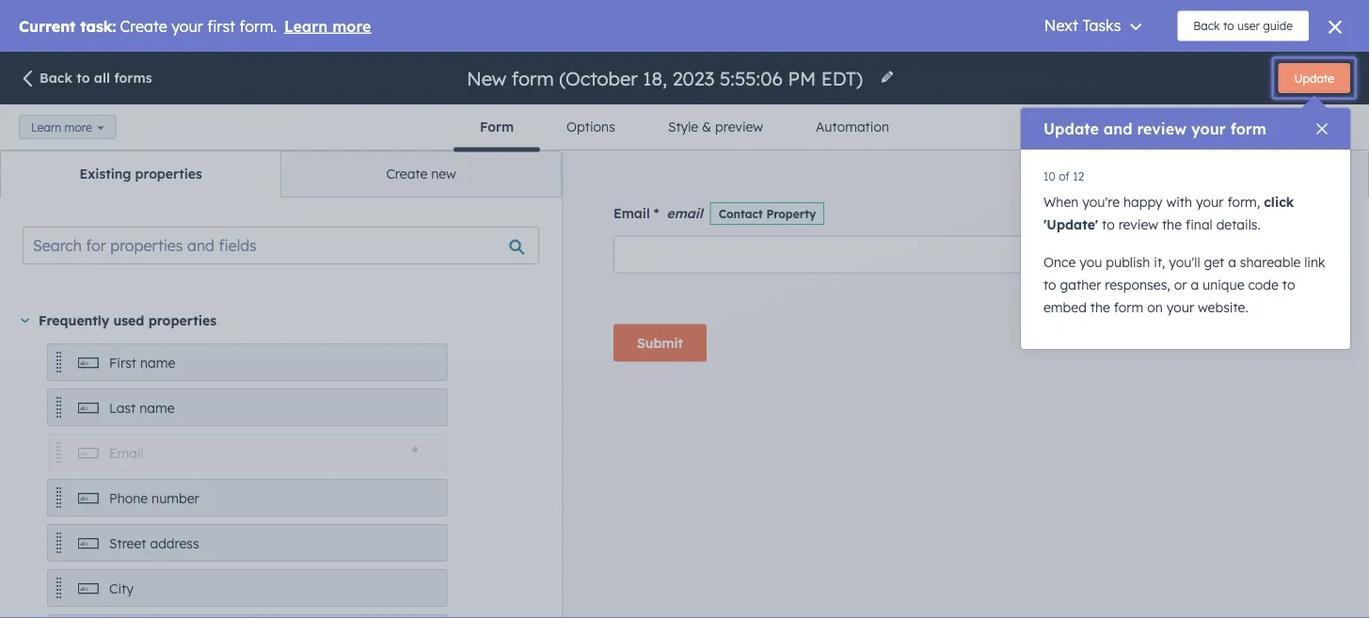 Task type: locate. For each thing, give the bounding box(es) containing it.
update up actions popup button
[[1295, 71, 1335, 85]]

1 vertical spatial form
[[1114, 299, 1144, 316]]

navigation inside page section 'element'
[[454, 104, 916, 151]]

style & preview button
[[642, 104, 790, 150]]

to
[[76, 70, 90, 86], [1102, 216, 1115, 233], [1044, 277, 1057, 293], [1283, 277, 1295, 293]]

form
[[1231, 120, 1267, 138], [1114, 299, 1144, 316]]

a
[[1228, 254, 1237, 271], [1191, 277, 1199, 293]]

review down happy
[[1119, 216, 1159, 233]]

form,
[[1228, 194, 1261, 210]]

existing properties button
[[1, 152, 281, 197]]

0 vertical spatial form
[[1231, 120, 1267, 138]]

10
[[1044, 169, 1056, 183]]

properties right used
[[148, 312, 217, 329]]

back to all forms
[[40, 70, 152, 86]]

0 vertical spatial properties
[[135, 166, 202, 182]]

1 horizontal spatial the
[[1162, 216, 1182, 233]]

create new button
[[281, 152, 561, 197]]

review right and
[[1137, 120, 1187, 138]]

12
[[1073, 169, 1084, 183]]

to right code
[[1283, 277, 1295, 293]]

update for update
[[1295, 71, 1335, 85]]

gather
[[1060, 277, 1102, 293]]

2 vertical spatial your
[[1167, 299, 1194, 316]]

all
[[94, 70, 110, 86]]

1 vertical spatial name
[[139, 400, 175, 416]]

navigation containing existing properties
[[0, 151, 562, 198]]

navigation containing form
[[454, 104, 916, 151]]

form
[[480, 119, 514, 135]]

website.
[[1198, 299, 1249, 316]]

name right last
[[139, 400, 175, 416]]

0 vertical spatial the
[[1162, 216, 1182, 233]]

link
[[1305, 254, 1326, 271]]

you're
[[1083, 194, 1120, 210]]

your up "with" on the top right of the page
[[1192, 120, 1226, 138]]

1 vertical spatial update
[[1044, 120, 1099, 138]]

your up 'final'
[[1196, 194, 1224, 210]]

update
[[1295, 71, 1335, 85], [1044, 120, 1099, 138]]

a right 'or'
[[1191, 277, 1199, 293]]

1 horizontal spatial a
[[1228, 254, 1237, 271]]

automation
[[816, 119, 889, 135]]

publish
[[1106, 254, 1150, 271]]

your
[[1192, 120, 1226, 138], [1196, 194, 1224, 210], [1167, 299, 1194, 316]]

1 vertical spatial a
[[1191, 277, 1199, 293]]

page section element
[[0, 52, 1369, 151]]

0 horizontal spatial the
[[1091, 299, 1111, 316]]

name for last name
[[139, 400, 175, 416]]

learn more button
[[19, 115, 116, 139]]

0 horizontal spatial form
[[1114, 299, 1144, 316]]

last name
[[109, 400, 175, 416]]

once you publish it, you'll get a shareable link to gather responses, or a unique code to embed the form on your website.
[[1044, 254, 1326, 316]]

code
[[1248, 277, 1279, 293]]

1 vertical spatial the
[[1091, 299, 1111, 316]]

to left "all"
[[76, 70, 90, 86]]

form down responses,
[[1114, 299, 1144, 316]]

click
[[1264, 194, 1294, 210]]

None field
[[465, 65, 869, 91]]

learn more
[[31, 120, 92, 134]]

update for update and review your form
[[1044, 120, 1099, 138]]

the
[[1162, 216, 1182, 233], [1091, 299, 1111, 316]]

0 vertical spatial your
[[1192, 120, 1226, 138]]

your inside once you publish it, you'll get a shareable link to gather responses, or a unique code to embed the form on your website.
[[1167, 299, 1194, 316]]

update inside button
[[1295, 71, 1335, 85]]

of
[[1059, 169, 1070, 183]]

a right get
[[1228, 254, 1237, 271]]

the inside once you publish it, you'll get a shareable link to gather responses, or a unique code to embed the form on your website.
[[1091, 299, 1111, 316]]

click 'update'
[[1044, 194, 1294, 233]]

the down "with" on the top right of the page
[[1162, 216, 1182, 233]]

form left actions
[[1231, 120, 1267, 138]]

your down 'or'
[[1167, 299, 1194, 316]]

update left and
[[1044, 120, 1099, 138]]

back to all forms link
[[19, 69, 152, 90]]

preview
[[715, 119, 763, 135]]

options
[[567, 119, 615, 135]]

the down the gather
[[1091, 299, 1111, 316]]

style
[[668, 119, 699, 135]]

street address
[[109, 536, 199, 552]]

happy
[[1124, 194, 1163, 210]]

properties inside dropdown button
[[148, 312, 217, 329]]

0 vertical spatial name
[[140, 355, 175, 371]]

1 vertical spatial properties
[[148, 312, 217, 329]]

when
[[1044, 194, 1079, 210]]

name
[[140, 355, 175, 371], [139, 400, 175, 416]]

review
[[1137, 120, 1187, 138], [1119, 216, 1159, 233]]

number
[[152, 490, 199, 507]]

properties
[[135, 166, 202, 182], [148, 312, 217, 329]]

0 horizontal spatial a
[[1191, 277, 1199, 293]]

embed
[[1216, 120, 1253, 134]]

name right "first" on the bottom of page
[[140, 355, 175, 371]]

0 vertical spatial a
[[1228, 254, 1237, 271]]

0 horizontal spatial update
[[1044, 120, 1099, 138]]

new
[[431, 166, 456, 182]]

back
[[40, 70, 72, 86]]

update button
[[1279, 63, 1351, 93]]

last
[[109, 400, 136, 416]]

1 horizontal spatial update
[[1295, 71, 1335, 85]]

to down once
[[1044, 277, 1057, 293]]

caret image
[[21, 318, 29, 323]]

address
[[150, 536, 199, 552]]

first name
[[109, 355, 175, 371]]

navigation
[[454, 104, 916, 151], [0, 151, 562, 198]]

more
[[64, 120, 92, 134]]

2 name from the top
[[139, 400, 175, 416]]

1 name from the top
[[140, 355, 175, 371]]

0 vertical spatial update
[[1295, 71, 1335, 85]]

actions button
[[1277, 115, 1351, 139]]

properties right the existing
[[135, 166, 202, 182]]

used
[[113, 312, 144, 329]]

1 horizontal spatial form
[[1231, 120, 1267, 138]]

to inside page section 'element'
[[76, 70, 90, 86]]



Task type: vqa. For each thing, say whether or not it's contained in the screenshot.
Once you publish it, you'll get a shareable link to gather responses, or a unique code to embed the form on your website. in the right of the page
yes



Task type: describe. For each thing, give the bounding box(es) containing it.
frequently
[[39, 312, 109, 329]]

style & preview
[[668, 119, 763, 135]]

embed button
[[1203, 115, 1265, 139]]

and
[[1104, 120, 1133, 138]]

street
[[109, 536, 146, 552]]

automation button
[[790, 104, 916, 150]]

once
[[1044, 254, 1076, 271]]

forms
[[114, 70, 152, 86]]

get
[[1204, 254, 1225, 271]]

you
[[1080, 254, 1103, 271]]

learn
[[31, 120, 61, 134]]

city
[[109, 581, 134, 597]]

or
[[1174, 277, 1187, 293]]

create new
[[386, 166, 456, 182]]

embed
[[1044, 299, 1087, 316]]

create
[[386, 166, 428, 182]]

details.
[[1217, 216, 1261, 233]]

options button
[[540, 104, 642, 150]]

phone number
[[109, 490, 199, 507]]

search properties search field
[[23, 227, 539, 264]]

first
[[109, 355, 137, 371]]

form inside once you publish it, you'll get a shareable link to gather responses, or a unique code to embed the form on your website.
[[1114, 299, 1144, 316]]

10 of 12
[[1044, 169, 1084, 183]]

actions
[[1289, 120, 1328, 134]]

with
[[1167, 194, 1193, 210]]

phone
[[109, 490, 148, 507]]

frequently used properties
[[39, 312, 217, 329]]

to review the final details.
[[1099, 216, 1261, 233]]

on
[[1148, 299, 1163, 316]]

properties inside button
[[135, 166, 202, 182]]

unique
[[1203, 277, 1245, 293]]

update and review your form
[[1044, 120, 1267, 138]]

form button
[[454, 104, 540, 150]]

responses,
[[1105, 277, 1171, 293]]

none field inside page section 'element'
[[465, 65, 869, 91]]

0 vertical spatial review
[[1137, 120, 1187, 138]]

shareable
[[1240, 254, 1301, 271]]

&
[[702, 119, 712, 135]]

frequently used properties button
[[20, 310, 539, 332]]

it,
[[1154, 254, 1166, 271]]

existing properties
[[79, 166, 202, 182]]

you'll
[[1169, 254, 1201, 271]]

when you're happy with your form,
[[1044, 194, 1264, 210]]

close image
[[1317, 123, 1328, 135]]

'update'
[[1044, 216, 1099, 233]]

1 vertical spatial review
[[1119, 216, 1159, 233]]

name for first name
[[140, 355, 175, 371]]

1 vertical spatial your
[[1196, 194, 1224, 210]]

existing
[[79, 166, 131, 182]]

final
[[1186, 216, 1213, 233]]

to down you're
[[1102, 216, 1115, 233]]



